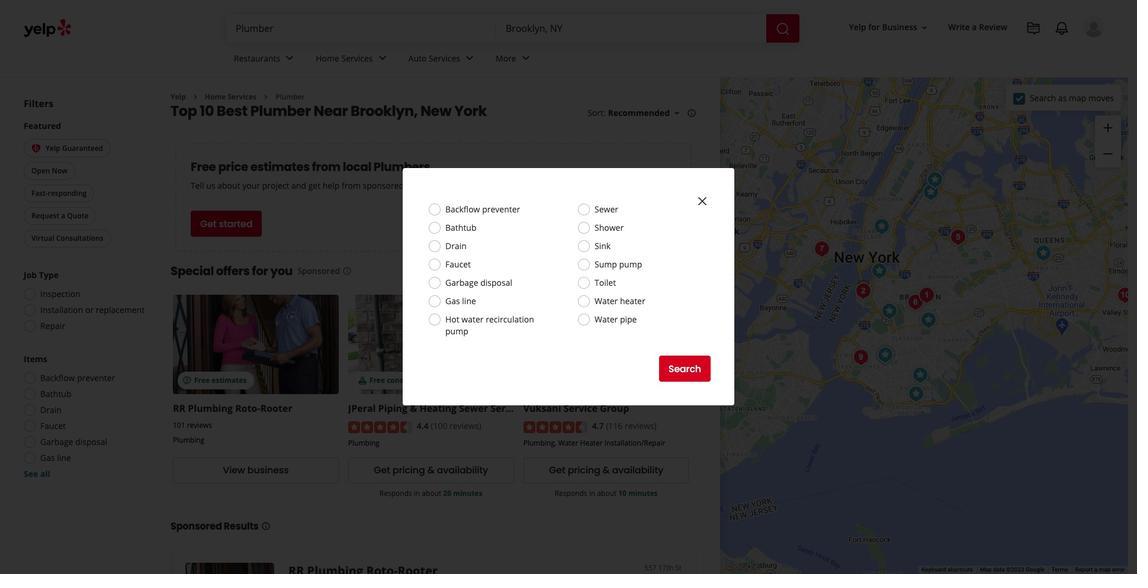 Task type: vqa. For each thing, say whether or not it's contained in the screenshot.
address, neighborhood, city, state or zip field
no



Task type: describe. For each thing, give the bounding box(es) containing it.
0 horizontal spatial backflow preventer
[[40, 373, 115, 384]]

1 vertical spatial for
[[252, 263, 268, 280]]

results
[[224, 520, 259, 534]]

shower
[[595, 222, 624, 233]]

in for &
[[414, 489, 420, 499]]

0 vertical spatial 10
[[200, 102, 214, 121]]

top
[[171, 102, 197, 121]]

minutes for group
[[629, 489, 658, 499]]

kirill's sink and shower repair image
[[873, 343, 897, 367]]

16 info v2 image for special offers for you
[[343, 267, 352, 276]]

557
[[645, 563, 657, 573]]

recirculation
[[486, 314, 534, 325]]

plumbing up reviews
[[188, 402, 233, 416]]

16 chevron down v2 image
[[920, 23, 929, 32]]

a for report
[[1095, 567, 1098, 573]]

consultations
[[387, 376, 435, 386]]

4.7 star rating image
[[523, 422, 587, 434]]

inspection
[[40, 289, 80, 300]]

get started
[[200, 217, 253, 231]]

and
[[291, 180, 306, 192]]

axr mechanical image
[[919, 180, 943, 204]]

vuksani service group link
[[523, 402, 629, 416]]

free for estimates
[[194, 376, 210, 386]]

about inside free price estimates from local plumbers tell us about your project and get help from sponsored businesses.
[[218, 180, 240, 192]]

offers
[[216, 263, 250, 280]]

virtual consultations button
[[24, 230, 111, 248]]

plumbing down 101
[[173, 436, 204, 446]]

pricing inside plumbing get pricing & availability
[[393, 464, 425, 478]]

local
[[343, 159, 371, 176]]

jperal
[[348, 402, 376, 416]]

2 pricing from the left
[[568, 464, 600, 478]]

get pricing & availability
[[549, 464, 663, 478]]

terms link
[[1052, 567, 1068, 573]]

fast-
[[31, 189, 48, 199]]

0 horizontal spatial services
[[228, 92, 257, 102]]

1 vertical spatial from
[[342, 180, 361, 192]]

moves
[[1089, 92, 1114, 103]]

16 free estimates v2 image
[[182, 376, 192, 386]]

4.4
[[417, 421, 429, 432]]

close image
[[695, 194, 710, 208]]

17th
[[659, 563, 674, 573]]

garbage inside search dialog
[[445, 277, 478, 288]]

services for 24 chevron down v2 icon corresponding to home services
[[342, 52, 373, 64]]

you
[[270, 263, 293, 280]]

fast-responding
[[31, 189, 87, 199]]

free for price
[[191, 159, 216, 176]]

4.4 star rating image
[[348, 422, 412, 434]]

request a quote
[[31, 211, 88, 221]]

1 vertical spatial home services
[[205, 92, 257, 102]]

search button
[[659, 356, 711, 382]]

filters
[[24, 97, 53, 110]]

rr plumbing roto-rooter link
[[173, 402, 292, 416]]

new
[[421, 102, 452, 121]]

projects image
[[1027, 21, 1041, 36]]

zoom in image
[[1101, 121, 1115, 135]]

4.7
[[592, 421, 604, 432]]

write a review
[[948, 22, 1008, 33]]

jperal piping & heating sewer service link
[[348, 402, 524, 416]]

search for search as map moves
[[1030, 92, 1056, 103]]

2 16 chevron right v2 image from the left
[[261, 92, 271, 102]]

write
[[948, 22, 970, 33]]

help
[[323, 180, 340, 192]]

auto
[[408, 52, 427, 64]]

sponsored results
[[171, 520, 259, 534]]

terms
[[1052, 567, 1068, 573]]

& for jperal
[[410, 402, 417, 416]]

consultations
[[56, 234, 103, 244]]

bathtub inside search dialog
[[445, 222, 477, 233]]

michael donahue plumbing & heating image
[[852, 279, 875, 303]]

auto services
[[408, 52, 460, 64]]

tell
[[191, 180, 204, 192]]

installation or replacement
[[40, 305, 145, 316]]

1 vertical spatial garbage
[[40, 437, 73, 448]]

get for get pricing & availability
[[549, 464, 566, 478]]

sponsored
[[363, 180, 404, 192]]

plumbers
[[374, 159, 430, 176]]

get pricing & availability link for group
[[523, 458, 689, 484]]

water pipe
[[595, 314, 637, 325]]

option group containing items
[[20, 354, 147, 481]]

request a quote button
[[24, 208, 96, 225]]

plumber right the best
[[250, 102, 311, 121]]

sump
[[595, 259, 617, 270]]

more link
[[486, 43, 542, 77]]

report
[[1076, 567, 1093, 573]]

responds in about 20 minutes
[[380, 489, 483, 499]]

replacement
[[96, 305, 145, 316]]

roto-
[[235, 402, 260, 416]]

backflow preventer inside search dialog
[[445, 204, 520, 215]]

rr plumbing roto-rooter image
[[878, 299, 901, 323]]

plumbing,
[[523, 438, 557, 448]]

all
[[40, 469, 50, 480]]

plumbing, water heater installation/repair
[[523, 438, 665, 448]]

yelp for yelp guaranteed
[[46, 143, 60, 153]]

drain inside search dialog
[[445, 241, 467, 252]]

error
[[1112, 567, 1125, 573]]

reviews
[[187, 421, 212, 431]]

1 16 chevron right v2 image from the left
[[191, 92, 200, 102]]

quote
[[67, 211, 88, 221]]

us
[[206, 180, 215, 192]]

0 horizontal spatial 16 info v2 image
[[261, 522, 270, 531]]

heating
[[420, 402, 457, 416]]

preventer inside search dialog
[[482, 204, 520, 215]]

notifications image
[[1055, 21, 1069, 36]]

special
[[171, 263, 214, 280]]

1 horizontal spatial home services link
[[306, 43, 399, 77]]

get
[[308, 180, 321, 192]]

yury kuzmin image
[[908, 363, 932, 387]]

home services inside business categories element
[[316, 52, 373, 64]]

24 chevron down v2 image for home services
[[375, 51, 390, 65]]

sort:
[[588, 107, 606, 119]]

restaurants
[[234, 52, 280, 64]]

see
[[24, 469, 38, 480]]

heater
[[580, 438, 603, 448]]

google image
[[723, 559, 762, 575]]

gas inside search dialog
[[445, 296, 460, 307]]

0 vertical spatial pump
[[619, 259, 642, 270]]

best
[[217, 102, 248, 121]]

gas line inside option group
[[40, 453, 71, 464]]

free for consultations
[[370, 376, 385, 386]]

top 10 best plumber near brooklyn, new york
[[171, 102, 487, 121]]

sewer inside search dialog
[[595, 204, 618, 215]]

backflow inside option group
[[40, 373, 75, 384]]

& for get
[[603, 464, 610, 478]]

reviews) for &
[[450, 421, 481, 432]]

york
[[454, 102, 487, 121]]

restaurants link
[[225, 43, 306, 77]]

map region
[[717, 0, 1137, 575]]

clean elephant wash image
[[904, 382, 928, 406]]

piping
[[378, 402, 408, 416]]

0 horizontal spatial drain
[[40, 405, 62, 416]]

as
[[1059, 92, 1067, 103]]

search image
[[776, 22, 790, 36]]

yelp link
[[171, 92, 186, 102]]

1 vertical spatial sewer
[[459, 402, 488, 416]]

1 vertical spatial 10
[[619, 489, 627, 499]]

pump inside hot water recirculation pump
[[445, 326, 468, 337]]

job
[[24, 270, 37, 281]]

ms mechanical piping & heating image
[[1032, 241, 1055, 265]]

24 chevron down v2 image for auto services
[[463, 51, 477, 65]]

water for water heater
[[595, 296, 618, 307]]

16 yelp guaranteed v2 image
[[31, 144, 41, 154]]

brooklyn,
[[351, 102, 418, 121]]

view business
[[223, 464, 289, 478]]

yelp for yelp for business
[[849, 22, 866, 33]]

guaranteed
[[62, 143, 103, 153]]

free consultations link
[[348, 295, 514, 395]]

gas inside option group
[[40, 453, 55, 464]]

1 vertical spatial estimates
[[212, 376, 247, 386]]

responds for piping
[[380, 489, 412, 499]]

sink
[[595, 241, 611, 252]]

open now button
[[24, 163, 75, 180]]



Task type: locate. For each thing, give the bounding box(es) containing it.
None search field
[[226, 14, 800, 43]]

24 chevron down v2 image
[[283, 51, 297, 65]]

availability down installation/repair
[[612, 464, 663, 478]]

0 horizontal spatial get
[[200, 217, 217, 231]]

garbage disposal up water
[[445, 277, 512, 288]]

yelp
[[849, 22, 866, 33], [171, 92, 186, 102], [46, 143, 60, 153]]

16 info v2 image for top 10 best plumber near brooklyn, new york
[[687, 109, 697, 118]]

virtual
[[31, 234, 54, 244]]

0 horizontal spatial sponsored
[[171, 520, 222, 534]]

0 horizontal spatial gas line
[[40, 453, 71, 464]]

a for request
[[61, 211, 65, 221]]

responds for service
[[555, 489, 587, 499]]

backflow down items
[[40, 373, 75, 384]]

job type
[[24, 270, 59, 281]]

responding
[[48, 189, 87, 199]]

pricing
[[393, 464, 425, 478], [568, 464, 600, 478]]

search as map moves
[[1030, 92, 1114, 103]]

new world oil tank removal image
[[868, 259, 891, 283]]

1 horizontal spatial gas
[[445, 296, 460, 307]]

1 vertical spatial backflow preventer
[[40, 373, 115, 384]]

4.7 (116 reviews)
[[592, 421, 657, 432]]

2 vertical spatial yelp
[[46, 143, 60, 153]]

0 vertical spatial for
[[869, 22, 880, 33]]

bathtub down items
[[40, 389, 71, 400]]

gas up all
[[40, 453, 55, 464]]

yelp right 16 yelp guaranteed v2 image
[[46, 143, 60, 153]]

now
[[52, 166, 68, 176]]

sewer up shower
[[595, 204, 618, 215]]

in down the get pricing & availability
[[589, 489, 595, 499]]

featured
[[24, 120, 61, 132]]

0 horizontal spatial home services
[[205, 92, 257, 102]]

get pricing & availability link for &
[[348, 458, 514, 484]]

view business link
[[173, 458, 339, 484]]

bathtub down businesses.
[[445, 222, 477, 233]]

0 horizontal spatial for
[[252, 263, 268, 280]]

map right as
[[1069, 92, 1087, 103]]

1 availability from the left
[[437, 464, 488, 478]]

shoshi restoration image
[[870, 215, 894, 238]]

water
[[595, 296, 618, 307], [595, 314, 618, 325], [559, 438, 578, 448]]

©2023
[[1007, 567, 1025, 573]]

0 horizontal spatial a
[[61, 211, 65, 221]]

line
[[462, 296, 476, 307], [57, 453, 71, 464]]

get down the plumbing,
[[549, 464, 566, 478]]

0 vertical spatial a
[[972, 22, 977, 33]]

2 option group from the top
[[20, 354, 147, 481]]

1 horizontal spatial 16 chevron right v2 image
[[261, 92, 271, 102]]

3 24 chevron down v2 image from the left
[[519, 51, 533, 65]]

2 vertical spatial 16 info v2 image
[[261, 522, 270, 531]]

minutes down the get pricing & availability
[[629, 489, 658, 499]]

about right us
[[218, 180, 240, 192]]

a right report
[[1095, 567, 1098, 573]]

0 vertical spatial disposal
[[481, 277, 512, 288]]

repair
[[40, 321, 65, 332]]

2 get pricing & availability link from the left
[[523, 458, 689, 484]]

2 service from the left
[[564, 402, 598, 416]]

0 horizontal spatial estimates
[[212, 376, 247, 386]]

fast-responding button
[[24, 185, 94, 203]]

home services
[[316, 52, 373, 64], [205, 92, 257, 102]]

1 option group from the top
[[20, 270, 147, 336]]

0 horizontal spatial garbage disposal
[[40, 437, 107, 448]]

2 responds from the left
[[555, 489, 587, 499]]

reviews) for group
[[625, 421, 657, 432]]

plumber down 24 chevron down v2 image on the top
[[276, 92, 305, 102]]

responds down plumbing get pricing & availability
[[380, 489, 412, 499]]

for left you
[[252, 263, 268, 280]]

estimates up rr plumbing roto-rooter link
[[212, 376, 247, 386]]

plumbing down "4.4 star rating" image
[[348, 438, 380, 448]]

a right write
[[972, 22, 977, 33]]

1 horizontal spatial sponsored
[[297, 266, 340, 277]]

0 vertical spatial sponsored
[[297, 266, 340, 277]]

open now
[[31, 166, 68, 176]]

1 horizontal spatial about
[[422, 489, 441, 499]]

gas line
[[445, 296, 476, 307], [40, 453, 71, 464]]

drain
[[445, 241, 467, 252], [40, 405, 62, 416]]

& up 4.4
[[410, 402, 417, 416]]

responds
[[380, 489, 412, 499], [555, 489, 587, 499]]

more
[[496, 52, 516, 64]]

backflow preventer down items
[[40, 373, 115, 384]]

a left quote
[[61, 211, 65, 221]]

1 vertical spatial garbage disposal
[[40, 437, 107, 448]]

0 horizontal spatial faucet
[[40, 421, 66, 432]]

16 chevron right v2 image right the yelp link at the top left of page
[[191, 92, 200, 102]]

1 vertical spatial map
[[1099, 567, 1111, 573]]

toilet
[[595, 277, 616, 288]]

near
[[314, 102, 348, 121]]

faucet inside search dialog
[[445, 259, 471, 270]]

& up responds in about 20 minutes
[[428, 464, 435, 478]]

0 horizontal spatial 16 chevron right v2 image
[[191, 92, 200, 102]]

st
[[675, 563, 682, 573]]

gas up hot in the bottom left of the page
[[445, 296, 460, 307]]

sponsored for sponsored
[[297, 266, 340, 277]]

for inside the yelp for business button
[[869, 22, 880, 33]]

get pricing & availability link up responds in about 20 minutes
[[348, 458, 514, 484]]

pricing down heater
[[568, 464, 600, 478]]

about for jperal piping & heating sewer service
[[422, 489, 441, 499]]

pump down hot in the bottom left of the page
[[445, 326, 468, 337]]

0 horizontal spatial search
[[669, 362, 701, 376]]

557 17th st
[[645, 563, 682, 573]]

1 pricing from the left
[[393, 464, 425, 478]]

(100
[[431, 421, 448, 432]]

sponsored left 'results'
[[171, 520, 222, 534]]

1 horizontal spatial estimates
[[250, 159, 310, 176]]

2 horizontal spatial a
[[1095, 567, 1098, 573]]

2 vertical spatial water
[[559, 438, 578, 448]]

0 horizontal spatial line
[[57, 453, 71, 464]]

search inside button
[[669, 362, 701, 376]]

16 chevron right v2 image right the best
[[261, 92, 271, 102]]

started
[[219, 217, 253, 231]]

0 horizontal spatial about
[[218, 180, 240, 192]]

24 chevron down v2 image inside "auto services" link
[[463, 51, 477, 65]]

gas line up hot in the bottom left of the page
[[445, 296, 476, 307]]

& up responds in about 10 minutes
[[603, 464, 610, 478]]

get left started
[[200, 217, 217, 231]]

sponsored right you
[[297, 266, 340, 277]]

see all
[[24, 469, 50, 480]]

responds down the get pricing & availability
[[555, 489, 587, 499]]

pump right sump
[[619, 259, 642, 270]]

a for write
[[972, 22, 977, 33]]

minutes
[[453, 489, 483, 499], [629, 489, 658, 499]]

yelp for the yelp link at the top left of page
[[171, 92, 186, 102]]

1 vertical spatial water
[[595, 314, 618, 325]]

yelp guaranteed button
[[24, 139, 111, 158]]

water
[[462, 314, 484, 325]]

water down the 4.7 star rating image
[[559, 438, 578, 448]]

0 vertical spatial home
[[316, 52, 339, 64]]

services for 24 chevron down v2 icon within the "auto services" link
[[429, 52, 460, 64]]

1 horizontal spatial home
[[316, 52, 339, 64]]

sponsored
[[297, 266, 340, 277], [171, 520, 222, 534]]

sewer up 4.4 (100 reviews)
[[459, 402, 488, 416]]

data
[[993, 567, 1005, 573]]

pipe monkeys sewer and drain image
[[946, 225, 970, 249], [946, 225, 970, 249]]

0 vertical spatial drain
[[445, 241, 467, 252]]

mkc plumbing & heating image
[[1113, 283, 1137, 307]]

1 horizontal spatial 10
[[619, 489, 627, 499]]

2 minutes from the left
[[629, 489, 658, 499]]

in
[[414, 489, 420, 499], [589, 489, 595, 499]]

1 horizontal spatial reviews)
[[625, 421, 657, 432]]

4.4 (100 reviews)
[[417, 421, 481, 432]]

1 vertical spatial search
[[669, 362, 701, 376]]

garbage
[[445, 277, 478, 288], [40, 437, 73, 448]]

map data ©2023 google
[[980, 567, 1045, 573]]

1 horizontal spatial map
[[1099, 567, 1111, 573]]

0 vertical spatial from
[[312, 159, 341, 176]]

yelp inside button
[[849, 22, 866, 33]]

pipe
[[620, 314, 637, 325]]

& inside plumbing get pricing & availability
[[428, 464, 435, 478]]

home services link up near
[[306, 43, 399, 77]]

0 vertical spatial sewer
[[595, 204, 618, 215]]

reviews) up installation/repair
[[625, 421, 657, 432]]

service up the plumbing,
[[491, 402, 524, 416]]

businesses.
[[406, 180, 451, 192]]

0 vertical spatial home services link
[[306, 43, 399, 77]]

price
[[218, 159, 248, 176]]

items
[[24, 354, 47, 365]]

water heater
[[595, 296, 645, 307]]

reviews) right (100
[[450, 421, 481, 432]]

pricing up responds in about 20 minutes
[[393, 464, 425, 478]]

home services right 24 chevron down v2 image on the top
[[316, 52, 373, 64]]

0 horizontal spatial 10
[[200, 102, 214, 121]]

1 horizontal spatial minutes
[[629, 489, 658, 499]]

gas line inside search dialog
[[445, 296, 476, 307]]

2 24 chevron down v2 image from the left
[[463, 51, 477, 65]]

for left the business
[[869, 22, 880, 33]]

sam's plumbing services image
[[915, 283, 939, 307]]

1 horizontal spatial responds
[[555, 489, 587, 499]]

business categories element
[[225, 43, 1105, 77]]

0 vertical spatial backflow
[[445, 204, 480, 215]]

water left "pipe"
[[595, 314, 618, 325]]

0 horizontal spatial minutes
[[453, 489, 483, 499]]

project
[[262, 180, 289, 192]]

from down local
[[342, 180, 361, 192]]

0 vertical spatial backflow preventer
[[445, 204, 520, 215]]

yelp inside yelp guaranteed "button"
[[46, 143, 60, 153]]

rooter
[[260, 402, 292, 416]]

get pricing & availability link up responds in about 10 minutes
[[523, 458, 689, 484]]

a inside button
[[61, 211, 65, 221]]

faucet up all
[[40, 421, 66, 432]]

request
[[31, 211, 59, 221]]

garbage up all
[[40, 437, 73, 448]]

sewer
[[595, 204, 618, 215], [459, 402, 488, 416]]

2 horizontal spatial get
[[549, 464, 566, 478]]

review
[[979, 22, 1008, 33]]

dov sewer and drain image
[[904, 291, 927, 314], [904, 291, 927, 314]]

availability
[[437, 464, 488, 478], [612, 464, 663, 478]]

1 vertical spatial yelp
[[171, 92, 186, 102]]

get down "4.4 star rating" image
[[374, 464, 390, 478]]

1 reviews) from the left
[[450, 421, 481, 432]]

1 vertical spatial line
[[57, 453, 71, 464]]

map left error
[[1099, 567, 1111, 573]]

sponsored for sponsored results
[[171, 520, 222, 534]]

business
[[882, 22, 918, 33]]

line inside search dialog
[[462, 296, 476, 307]]

1 get pricing & availability link from the left
[[348, 458, 514, 484]]

1 horizontal spatial sewer
[[595, 204, 618, 215]]

minutes right the 20
[[453, 489, 483, 499]]

estimates inside free price estimates from local plumbers tell us about your project and get help from sponsored businesses.
[[250, 159, 310, 176]]

special offers for you
[[171, 263, 293, 280]]

keyboard shortcuts
[[922, 567, 973, 573]]

estimates up project
[[250, 159, 310, 176]]

1 vertical spatial 16 info v2 image
[[343, 267, 352, 276]]

0 horizontal spatial responds
[[380, 489, 412, 499]]

from up help
[[312, 159, 341, 176]]

l & c sewer & drains image
[[849, 346, 873, 369]]

0 vertical spatial garbage
[[445, 277, 478, 288]]

2 reviews) from the left
[[625, 421, 657, 432]]

1 horizontal spatial backflow preventer
[[445, 204, 520, 215]]

free estimates link
[[173, 295, 339, 395]]

search dialog
[[0, 0, 1137, 575]]

yelp for business
[[849, 22, 918, 33]]

option group containing job type
[[20, 270, 147, 336]]

jperal piping & heating sewer service image
[[873, 343, 897, 367], [873, 343, 897, 367]]

get for get started
[[200, 217, 217, 231]]

2 horizontal spatial 24 chevron down v2 image
[[519, 51, 533, 65]]

home inside business categories element
[[316, 52, 339, 64]]

group
[[1095, 116, 1121, 168]]

home right 24 chevron down v2 image on the top
[[316, 52, 339, 64]]

in left the 20
[[414, 489, 420, 499]]

1 minutes from the left
[[453, 489, 483, 499]]

16 chevron right v2 image
[[191, 92, 200, 102], [261, 92, 271, 102]]

0 vertical spatial option group
[[20, 270, 147, 336]]

yelp left the best
[[171, 92, 186, 102]]

reviews)
[[450, 421, 481, 432], [625, 421, 657, 432]]

garbage up hot in the bottom left of the page
[[445, 277, 478, 288]]

vuksani service group image
[[923, 168, 947, 192], [923, 168, 947, 192]]

1 vertical spatial bathtub
[[40, 389, 71, 400]]

24 chevron down v2 image left auto
[[375, 51, 390, 65]]

faucet up hot in the bottom left of the page
[[445, 259, 471, 270]]

1 horizontal spatial availability
[[612, 464, 663, 478]]

in for group
[[589, 489, 595, 499]]

0 vertical spatial water
[[595, 296, 618, 307]]

disposal inside search dialog
[[481, 277, 512, 288]]

keyboard
[[922, 567, 946, 573]]

1 horizontal spatial line
[[462, 296, 476, 307]]

garbage disposal up all
[[40, 437, 107, 448]]

10 down the get pricing & availability
[[619, 489, 627, 499]]

0 vertical spatial estimates
[[250, 159, 310, 176]]

0 vertical spatial bathtub
[[445, 222, 477, 233]]

business
[[247, 464, 289, 478]]

option group
[[20, 270, 147, 336], [20, 354, 147, 481]]

20
[[443, 489, 451, 499]]

hsm piping & heating image
[[917, 308, 940, 332]]

1 horizontal spatial service
[[564, 402, 598, 416]]

featured group
[[21, 120, 147, 250]]

1 horizontal spatial faucet
[[445, 259, 471, 270]]

minutes for &
[[453, 489, 483, 499]]

map for moves
[[1069, 92, 1087, 103]]

service up 4.7
[[564, 402, 598, 416]]

free inside free price estimates from local plumbers tell us about your project and get help from sponsored businesses.
[[191, 159, 216, 176]]

24 chevron down v2 image for more
[[519, 51, 533, 65]]

16 free consultations v2 image
[[358, 376, 367, 386]]

1 vertical spatial home services link
[[205, 92, 257, 102]]

plumbing
[[188, 402, 233, 416], [173, 436, 204, 446], [348, 438, 380, 448]]

water down toilet
[[595, 296, 618, 307]]

1 vertical spatial a
[[61, 211, 65, 221]]

1 horizontal spatial get pricing & availability link
[[523, 458, 689, 484]]

24 chevron down v2 image
[[375, 51, 390, 65], [463, 51, 477, 65], [519, 51, 533, 65]]

0 horizontal spatial preventer
[[77, 373, 115, 384]]

0 vertical spatial yelp
[[849, 22, 866, 33]]

about for vuksani service group
[[597, 489, 617, 499]]

1 in from the left
[[414, 489, 420, 499]]

shortcuts
[[948, 567, 973, 573]]

home services down restaurants
[[205, 92, 257, 102]]

installation/repair
[[605, 438, 665, 448]]

yelp left the business
[[849, 22, 866, 33]]

0 vertical spatial 16 info v2 image
[[687, 109, 697, 118]]

faucet
[[445, 259, 471, 270], [40, 421, 66, 432]]

tim golden hands image
[[810, 237, 834, 261]]

1 horizontal spatial &
[[428, 464, 435, 478]]

1 horizontal spatial 24 chevron down v2 image
[[463, 51, 477, 65]]

availability inside plumbing get pricing & availability
[[437, 464, 488, 478]]

24 chevron down v2 image right more at the left top of the page
[[519, 51, 533, 65]]

zoom out image
[[1101, 147, 1115, 161]]

0 horizontal spatial disposal
[[75, 437, 107, 448]]

search for search
[[669, 362, 701, 376]]

availability up the 20
[[437, 464, 488, 478]]

1 horizontal spatial garbage disposal
[[445, 277, 512, 288]]

2 availability from the left
[[612, 464, 663, 478]]

1 horizontal spatial drain
[[445, 241, 467, 252]]

0 horizontal spatial gas
[[40, 453, 55, 464]]

get inside plumbing get pricing & availability
[[374, 464, 390, 478]]

free right the 16 free estimates v2 image
[[194, 376, 210, 386]]

map for error
[[1099, 567, 1111, 573]]

1 responds from the left
[[380, 489, 412, 499]]

0 horizontal spatial yelp
[[46, 143, 60, 153]]

report a map error
[[1076, 567, 1125, 573]]

view
[[223, 464, 245, 478]]

free right 16 free consultations v2 icon
[[370, 376, 385, 386]]

2 in from the left
[[589, 489, 595, 499]]

0 horizontal spatial bathtub
[[40, 389, 71, 400]]

1 horizontal spatial disposal
[[481, 277, 512, 288]]

10 right top
[[200, 102, 214, 121]]

free up tell
[[191, 159, 216, 176]]

home services link down restaurants
[[205, 92, 257, 102]]

1 24 chevron down v2 image from the left
[[375, 51, 390, 65]]

0 vertical spatial preventer
[[482, 204, 520, 215]]

yelp guaranteed
[[46, 143, 103, 153]]

&
[[410, 402, 417, 416], [428, 464, 435, 478], [603, 464, 610, 478]]

0 horizontal spatial get pricing & availability link
[[348, 458, 514, 484]]

24 chevron down v2 image inside the more link
[[519, 51, 533, 65]]

0 vertical spatial line
[[462, 296, 476, 307]]

gas line up all
[[40, 453, 71, 464]]

1 horizontal spatial search
[[1030, 92, 1056, 103]]

1 horizontal spatial pump
[[619, 259, 642, 270]]

sump pump
[[595, 259, 642, 270]]

water for water pipe
[[595, 314, 618, 325]]

backflow inside search dialog
[[445, 204, 480, 215]]

yelp for business button
[[845, 17, 934, 38]]

0 horizontal spatial availability
[[437, 464, 488, 478]]

0 horizontal spatial backflow
[[40, 373, 75, 384]]

backflow down businesses.
[[445, 204, 480, 215]]

1 service from the left
[[491, 402, 524, 416]]

1 horizontal spatial a
[[972, 22, 977, 33]]

home right top
[[205, 92, 226, 102]]

0 horizontal spatial home
[[205, 92, 226, 102]]

garbage disposal inside search dialog
[[445, 277, 512, 288]]

free price estimates from local plumbers image
[[564, 173, 623, 232]]

or
[[85, 305, 94, 316]]

1 horizontal spatial 16 info v2 image
[[343, 267, 352, 276]]

backflow preventer
[[445, 204, 520, 215], [40, 373, 115, 384]]

24 chevron down v2 image right auto services
[[463, 51, 477, 65]]

1 horizontal spatial gas line
[[445, 296, 476, 307]]

1 horizontal spatial backflow
[[445, 204, 480, 215]]

disposal inside option group
[[75, 437, 107, 448]]

backflow preventer down businesses.
[[445, 204, 520, 215]]

about left the 20
[[422, 489, 441, 499]]

google
[[1026, 567, 1045, 573]]

plumbing inside plumbing get pricing & availability
[[348, 438, 380, 448]]

about down the get pricing & availability
[[597, 489, 617, 499]]

user actions element
[[840, 15, 1121, 88]]

0 vertical spatial gas line
[[445, 296, 476, 307]]

16 info v2 image
[[687, 109, 697, 118], [343, 267, 352, 276], [261, 522, 270, 531]]

jperal piping & heating sewer service
[[348, 402, 524, 416]]



